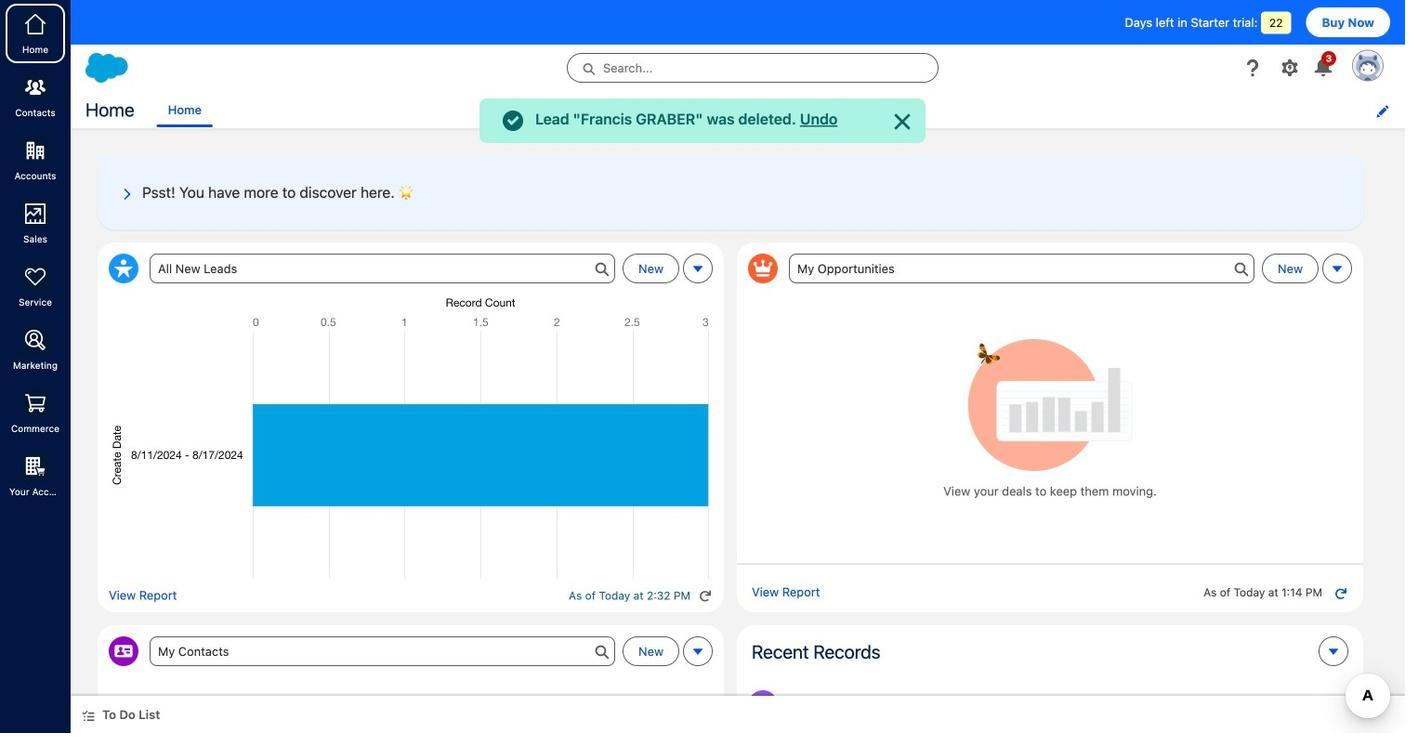 Task type: locate. For each thing, give the bounding box(es) containing it.
0 vertical spatial text default image
[[595, 645, 610, 660]]

0 horizontal spatial text default image
[[82, 710, 95, 723]]

text default image
[[595, 645, 610, 660], [82, 710, 95, 723]]

1 horizontal spatial text default image
[[595, 645, 610, 660]]

0 horizontal spatial text default image
[[595, 262, 610, 277]]

0 vertical spatial select an option text field
[[789, 254, 1255, 283]]

text default image
[[595, 262, 610, 277], [1234, 262, 1249, 277], [699, 590, 712, 603]]

2 horizontal spatial text default image
[[1234, 262, 1249, 277]]

1 horizontal spatial select an option text field
[[789, 254, 1255, 283]]

Select an Option text field
[[150, 254, 615, 283]]

1 vertical spatial select an option text field
[[150, 637, 615, 666]]

1 horizontal spatial text default image
[[699, 590, 712, 603]]

list
[[157, 95, 1405, 125]]

Select an Option text field
[[789, 254, 1255, 283], [150, 637, 615, 666]]

0 horizontal spatial select an option text field
[[150, 637, 615, 666]]



Task type: vqa. For each thing, say whether or not it's contained in the screenshot.
Name column header
no



Task type: describe. For each thing, give the bounding box(es) containing it.
select an option text field for topmost text default icon
[[150, 637, 615, 666]]

select an option text field for the rightmost text default image
[[789, 254, 1255, 283]]

engagement channel type image
[[748, 691, 778, 720]]

1 vertical spatial text default image
[[82, 710, 95, 723]]



